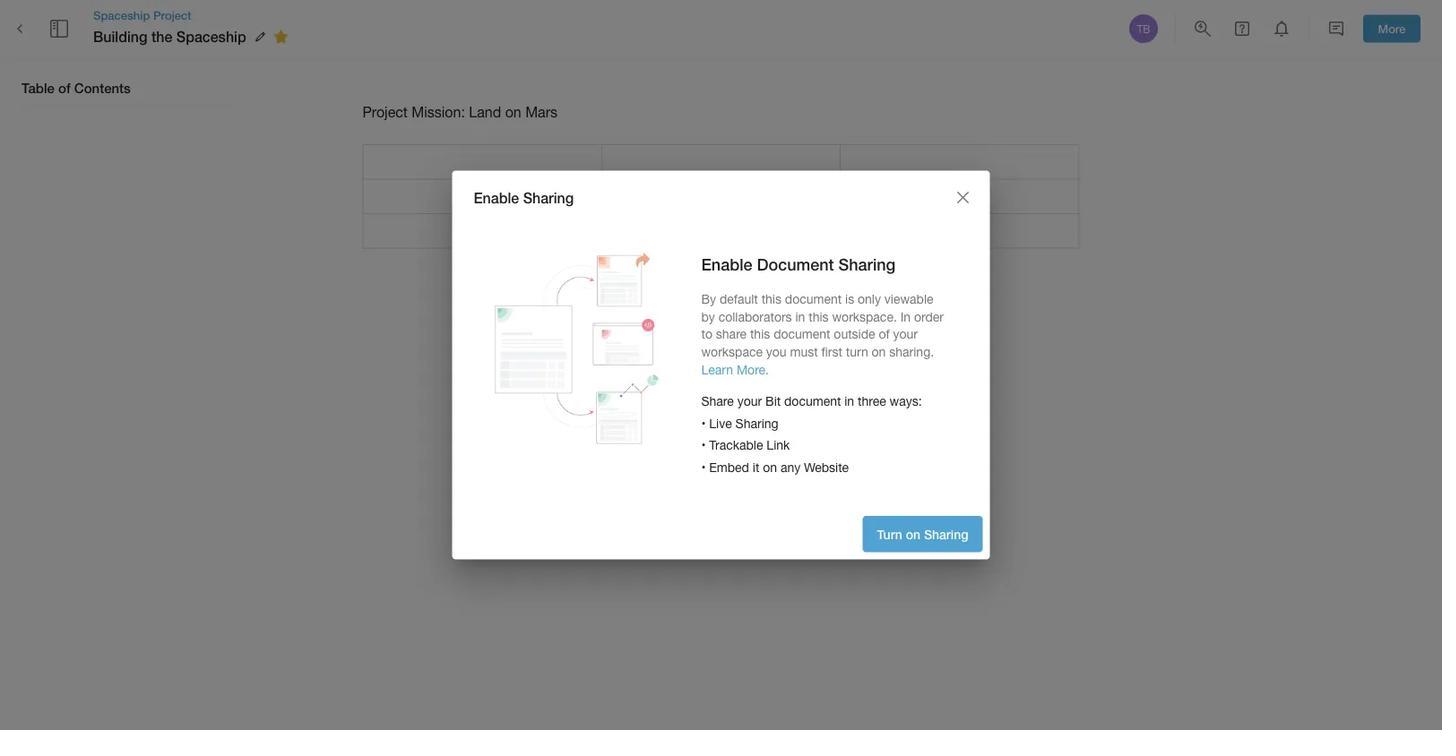 Task type: describe. For each thing, give the bounding box(es) containing it.
contents
[[74, 80, 131, 96]]

on inside 'share your bit document in three ways: • live sharing • trackable link • embed it on any website'
[[763, 460, 778, 475]]

three
[[858, 394, 887, 409]]

sharing down mars
[[523, 189, 574, 206]]

building
[[93, 28, 147, 45]]

sharing.
[[890, 345, 934, 359]]

on left mars
[[505, 104, 522, 120]]

enable document sharing
[[702, 255, 896, 274]]

default
[[720, 292, 758, 307]]

only
[[858, 292, 882, 307]]

the
[[151, 28, 172, 45]]

link
[[767, 438, 790, 453]]

more.
[[737, 362, 769, 377]]

by
[[702, 292, 717, 307]]

table
[[22, 80, 55, 96]]

building the spaceship
[[93, 28, 246, 45]]

2 • from the top
[[702, 438, 706, 453]]

sharing up 'only'
[[839, 255, 896, 274]]

in
[[901, 309, 911, 324]]

0 vertical spatial this
[[762, 292, 782, 307]]

in inside "by default this document is only viewable by collaborators in this workspace. in order to share this document outside of your workspace you must first turn on sharing. learn more."
[[796, 309, 806, 324]]

0 vertical spatial of
[[58, 80, 71, 96]]

enable sharing
[[474, 189, 574, 206]]

document
[[757, 255, 834, 274]]

table of contents
[[22, 80, 131, 96]]

ways:
[[890, 394, 922, 409]]

first
[[822, 345, 843, 359]]

collaborators
[[719, 309, 792, 324]]

1 • from the top
[[702, 416, 706, 431]]

bit
[[766, 394, 781, 409]]

3 • from the top
[[702, 460, 706, 475]]

you
[[767, 345, 787, 359]]

on inside "by default this document is only viewable by collaborators in this workspace. in order to share this document outside of your workspace you must first turn on sharing. learn more."
[[872, 345, 886, 359]]

spaceship project
[[93, 8, 192, 22]]

tb button
[[1127, 12, 1161, 46]]

outside
[[834, 327, 876, 342]]

live
[[710, 416, 732, 431]]

in inside 'share your bit document in three ways: • live sharing • trackable link • embed it on any website'
[[845, 394, 855, 409]]

document for bit
[[785, 394, 842, 409]]

1 vertical spatial spaceship
[[176, 28, 246, 45]]

1 vertical spatial project
[[363, 104, 408, 120]]



Task type: vqa. For each thing, say whether or not it's contained in the screenshot.
The Go Back image
no



Task type: locate. For each thing, give the bounding box(es) containing it.
spaceship
[[93, 8, 150, 22], [176, 28, 246, 45]]

your inside 'share your bit document in three ways: • live sharing • trackable link • embed it on any website'
[[738, 394, 762, 409]]

2 vertical spatial •
[[702, 460, 706, 475]]

sharing down bit
[[736, 416, 779, 431]]

enable for enable sharing
[[474, 189, 519, 206]]

your down in
[[894, 327, 918, 342]]

0 vertical spatial project
[[153, 8, 192, 22]]

learn more. link
[[702, 362, 769, 377]]

any
[[781, 460, 801, 475]]

of inside "by default this document is only viewable by collaborators in this workspace. in order to share this document outside of your workspace you must first turn on sharing. learn more."
[[879, 327, 890, 342]]

project mission: land on mars
[[363, 104, 558, 120]]

workspace.
[[833, 309, 897, 324]]

1 horizontal spatial project
[[363, 104, 408, 120]]

this up collaborators
[[762, 292, 782, 307]]

enable up default
[[702, 255, 753, 274]]

• left live
[[702, 416, 706, 431]]

document left 'is'
[[785, 292, 842, 307]]

in
[[796, 309, 806, 324], [845, 394, 855, 409]]

turn
[[846, 345, 869, 359]]

0 vertical spatial in
[[796, 309, 806, 324]]

• left embed
[[702, 460, 706, 475]]

enable down land
[[474, 189, 519, 206]]

mission:
[[412, 104, 465, 120]]

your inside "by default this document is only viewable by collaborators in this workspace. in order to share this document outside of your workspace you must first turn on sharing. learn more."
[[894, 327, 918, 342]]

enable for enable document sharing
[[702, 255, 753, 274]]

0 horizontal spatial of
[[58, 80, 71, 96]]

• left 'trackable'
[[702, 438, 706, 453]]

on right turn on the right
[[872, 345, 886, 359]]

0 vertical spatial spaceship
[[93, 8, 150, 22]]

in left three
[[845, 394, 855, 409]]

share
[[702, 394, 734, 409]]

2 vertical spatial this
[[751, 327, 771, 342]]

1 vertical spatial this
[[809, 309, 829, 324]]

spaceship up the building
[[93, 8, 150, 22]]

in up must
[[796, 309, 806, 324]]

share
[[716, 327, 747, 342]]

1 horizontal spatial spaceship
[[176, 28, 246, 45]]

this down collaborators
[[751, 327, 771, 342]]

0 horizontal spatial spaceship
[[93, 8, 150, 22]]

2 vertical spatial document
[[785, 394, 842, 409]]

of down the workspace.
[[879, 327, 890, 342]]

0 horizontal spatial project
[[153, 8, 192, 22]]

on inside button
[[906, 527, 921, 542]]

•
[[702, 416, 706, 431], [702, 438, 706, 453], [702, 460, 706, 475]]

project left mission:
[[363, 104, 408, 120]]

to
[[702, 327, 713, 342]]

1 vertical spatial enable
[[702, 255, 753, 274]]

order
[[915, 309, 944, 324]]

0 vertical spatial enable
[[474, 189, 519, 206]]

spaceship project link
[[93, 7, 295, 23]]

0 horizontal spatial your
[[738, 394, 762, 409]]

on right 'it'
[[763, 460, 778, 475]]

1 horizontal spatial of
[[879, 327, 890, 342]]

spaceship down spaceship project link at the top
[[176, 28, 246, 45]]

this up first
[[809, 309, 829, 324]]

viewable
[[885, 292, 934, 307]]

0 vertical spatial document
[[785, 292, 842, 307]]

more button
[[1364, 15, 1421, 42]]

must
[[791, 345, 818, 359]]

1 horizontal spatial enable
[[702, 255, 753, 274]]

enable
[[474, 189, 519, 206], [702, 255, 753, 274]]

document up must
[[774, 327, 831, 342]]

0 horizontal spatial in
[[796, 309, 806, 324]]

on right the turn
[[906, 527, 921, 542]]

by
[[702, 309, 715, 324]]

land
[[469, 104, 501, 120]]

0 vertical spatial •
[[702, 416, 706, 431]]

turn on sharing
[[878, 527, 969, 542]]

1 vertical spatial your
[[738, 394, 762, 409]]

1 horizontal spatial in
[[845, 394, 855, 409]]

embed
[[710, 460, 750, 475]]

of right table
[[58, 80, 71, 96]]

by default this document is only viewable by collaborators in this workspace. in order to share this document outside of your workspace you must first turn on sharing. learn more.
[[702, 292, 944, 377]]

0 vertical spatial your
[[894, 327, 918, 342]]

tb
[[1138, 22, 1151, 35]]

it
[[753, 460, 760, 475]]

0 horizontal spatial enable
[[474, 189, 519, 206]]

sharing inside button
[[925, 527, 969, 542]]

remove favorite image
[[271, 26, 292, 48]]

project
[[153, 8, 192, 22], [363, 104, 408, 120]]

document
[[785, 292, 842, 307], [774, 327, 831, 342], [785, 394, 842, 409]]

website
[[805, 460, 849, 475]]

1 horizontal spatial your
[[894, 327, 918, 342]]

sharing
[[523, 189, 574, 206], [839, 255, 896, 274], [736, 416, 779, 431], [925, 527, 969, 542]]

workspace
[[702, 345, 763, 359]]

sharing inside 'share your bit document in three ways: • live sharing • trackable link • embed it on any website'
[[736, 416, 779, 431]]

turn
[[878, 527, 903, 542]]

on
[[505, 104, 522, 120], [872, 345, 886, 359], [763, 460, 778, 475], [906, 527, 921, 542]]

1 vertical spatial of
[[879, 327, 890, 342]]

document for this
[[785, 292, 842, 307]]

learn
[[702, 362, 734, 377]]

trackable
[[710, 438, 764, 453]]

document inside 'share your bit document in three ways: • live sharing • trackable link • embed it on any website'
[[785, 394, 842, 409]]

your
[[894, 327, 918, 342], [738, 394, 762, 409]]

share your bit document in three ways: • live sharing • trackable link • embed it on any website
[[702, 394, 922, 475]]

is
[[846, 292, 855, 307]]

sharing right the turn
[[925, 527, 969, 542]]

enable document sharing dialog
[[452, 171, 990, 560]]

this
[[762, 292, 782, 307], [809, 309, 829, 324], [751, 327, 771, 342]]

1 vertical spatial •
[[702, 438, 706, 453]]

more
[[1379, 22, 1407, 36]]

your left bit
[[738, 394, 762, 409]]

project inside spaceship project link
[[153, 8, 192, 22]]

document right bit
[[785, 394, 842, 409]]

of
[[58, 80, 71, 96], [879, 327, 890, 342]]

1 vertical spatial document
[[774, 327, 831, 342]]

1 vertical spatial in
[[845, 394, 855, 409]]

turn on sharing button
[[863, 516, 983, 553]]

project up building the spaceship
[[153, 8, 192, 22]]

mars
[[526, 104, 558, 120]]



